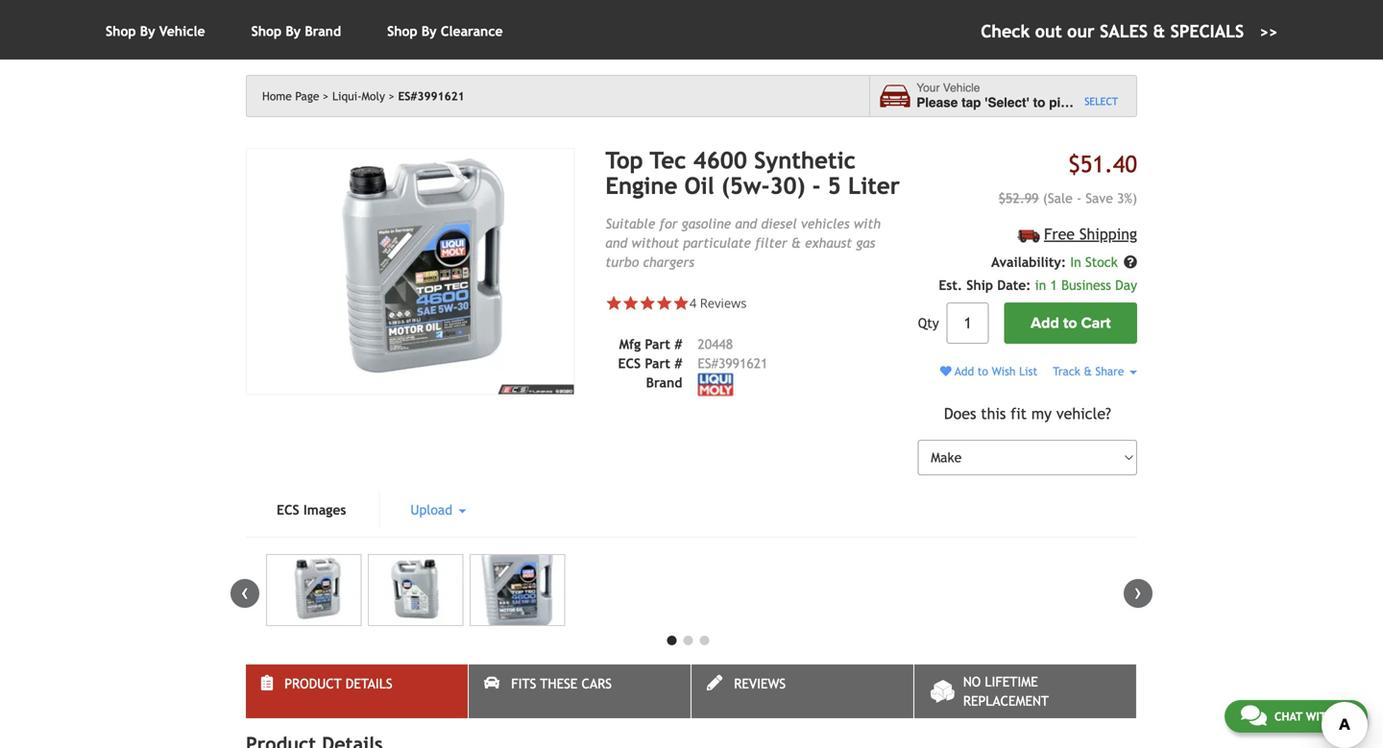Task type: describe. For each thing, give the bounding box(es) containing it.
stock
[[1086, 255, 1118, 270]]

free shipping
[[1045, 225, 1138, 243]]

star image
[[656, 295, 673, 312]]

cars
[[582, 677, 612, 692]]

fits these cars
[[511, 677, 612, 692]]

es# 3991621 brand
[[646, 356, 768, 390]]

cart
[[1082, 314, 1111, 333]]

chat with us
[[1275, 710, 1352, 724]]

gasoline
[[682, 216, 731, 231]]

a
[[1079, 95, 1087, 110]]

- inside top tec 4600 synthetic engine oil (5w-30) - 5 liter
[[813, 172, 821, 199]]

1 horizontal spatial -
[[1077, 191, 1082, 206]]

synthetic
[[755, 147, 856, 174]]

tap
[[962, 95, 982, 110]]

vehicle
[[1090, 95, 1135, 110]]

suitable for gasoline and diesel vehicles with and without particulate filter & exhaust gas turbo chargers
[[606, 216, 881, 270]]

by for vehicle
[[140, 24, 155, 39]]

in
[[1036, 278, 1047, 293]]

top tec 4600 synthetic engine oil (5w-30) - 5 liter
[[606, 147, 900, 199]]

›
[[1135, 580, 1143, 605]]

by for brand
[[286, 24, 301, 39]]

shop by vehicle link
[[106, 24, 205, 39]]

business
[[1062, 278, 1112, 293]]

to for add to cart
[[1064, 314, 1078, 333]]

20448 ecs part #
[[618, 337, 733, 371]]

vehicle?
[[1057, 405, 1112, 423]]

1 vertical spatial and
[[606, 235, 628, 251]]

& for sales
[[1154, 21, 1166, 41]]

this
[[981, 405, 1006, 423]]

wish
[[992, 365, 1016, 378]]

‹ link
[[231, 580, 259, 608]]

est.
[[939, 278, 963, 293]]

tec
[[650, 147, 687, 174]]

us
[[1338, 710, 1352, 724]]

20448
[[698, 337, 733, 352]]

add to wish list link
[[941, 365, 1038, 378]]

(5w-
[[722, 172, 770, 199]]

availability:
[[992, 255, 1067, 270]]

add to wish list
[[952, 365, 1038, 378]]

30)
[[770, 172, 806, 199]]

mfg part #
[[619, 337, 683, 352]]

list
[[1020, 365, 1038, 378]]

turbo
[[606, 254, 639, 270]]

free
[[1045, 225, 1075, 243]]

specials
[[1171, 21, 1245, 41]]

no
[[964, 675, 981, 690]]

filter
[[755, 235, 788, 251]]

my
[[1032, 405, 1052, 423]]

# inside 20448 ecs part #
[[675, 356, 683, 371]]

mfg
[[619, 337, 641, 352]]

0 vertical spatial and
[[736, 216, 757, 231]]

replacement
[[964, 694, 1049, 709]]

save
[[1086, 191, 1114, 206]]

moly
[[362, 89, 385, 103]]

by for clearance
[[422, 24, 437, 39]]

$52.99
[[999, 191, 1039, 206]]

product details link
[[246, 665, 468, 719]]

sales & specials
[[1100, 21, 1245, 41]]

part inside 20448 ecs part #
[[645, 356, 671, 371]]

sales & specials link
[[981, 18, 1278, 44]]

oil
[[685, 172, 715, 199]]

chargers
[[643, 254, 695, 270]]

to for add to wish list
[[978, 365, 989, 378]]

& inside suitable for gasoline and diesel vehicles with and without particulate filter & exhaust gas turbo chargers
[[792, 235, 801, 251]]

no lifetime replacement link
[[915, 665, 1137, 719]]

› link
[[1124, 580, 1153, 608]]

lifetime
[[985, 675, 1039, 690]]

page
[[295, 89, 319, 103]]

vehicles
[[801, 216, 850, 231]]

add to cart button
[[1005, 303, 1138, 344]]

share
[[1096, 365, 1125, 378]]

3%)
[[1118, 191, 1138, 206]]

no lifetime replacement
[[964, 675, 1049, 709]]

gas
[[856, 235, 876, 251]]

select link
[[1085, 94, 1119, 110]]

does this fit my vehicle?
[[944, 405, 1112, 423]]

please
[[917, 95, 958, 110]]

ecs inside 20448 ecs part #
[[618, 356, 641, 371]]

ecs images link
[[246, 491, 377, 530]]

product details
[[285, 677, 393, 692]]

'select'
[[985, 95, 1030, 110]]

shop by brand
[[251, 24, 341, 39]]

particulate
[[683, 235, 751, 251]]

shop for shop by brand
[[251, 24, 282, 39]]

liqui-moly
[[332, 89, 385, 103]]



Task type: vqa. For each thing, say whether or not it's contained in the screenshot.
second Delete icon from the bottom of the page
no



Task type: locate. For each thing, give the bounding box(es) containing it.
liqui moly image
[[698, 373, 734, 396]]

1 horizontal spatial &
[[1084, 365, 1093, 378]]

1
[[1051, 278, 1058, 293]]

1 part from the top
[[645, 337, 671, 352]]

0 horizontal spatial by
[[140, 24, 155, 39]]

your
[[917, 81, 940, 95]]

‹
[[241, 580, 249, 605]]

add right heart icon
[[955, 365, 975, 378]]

to inside button
[[1064, 314, 1078, 333]]

1 vertical spatial reviews
[[734, 677, 786, 692]]

star image down chargers
[[673, 295, 690, 312]]

1 horizontal spatial by
[[286, 24, 301, 39]]

vehicle
[[159, 24, 205, 39], [943, 81, 981, 95]]

- left save
[[1077, 191, 1082, 206]]

# left 20448 at the right of page
[[675, 337, 683, 352]]

1 horizontal spatial vehicle
[[943, 81, 981, 95]]

brand for es# 3991621 brand
[[646, 375, 683, 390]]

0 horizontal spatial to
[[978, 365, 989, 378]]

0 horizontal spatial ecs
[[277, 503, 300, 518]]

0 vertical spatial with
[[854, 216, 881, 231]]

add inside button
[[1031, 314, 1060, 333]]

brand down 20448 ecs part #
[[646, 375, 683, 390]]

engine
[[606, 172, 678, 199]]

2 horizontal spatial to
[[1064, 314, 1078, 333]]

3 star image from the left
[[639, 295, 656, 312]]

1 vertical spatial with
[[1307, 710, 1335, 724]]

4600
[[694, 147, 748, 174]]

star image down the turbo
[[606, 295, 623, 312]]

and up the turbo
[[606, 235, 628, 251]]

2 # from the top
[[675, 356, 683, 371]]

comments image
[[1241, 704, 1267, 727]]

free shipping image
[[1018, 229, 1040, 243]]

with inside suitable for gasoline and diesel vehicles with and without particulate filter & exhaust gas turbo chargers
[[854, 216, 881, 231]]

es#3991621
[[398, 89, 465, 103]]

es#
[[698, 356, 719, 371]]

1 horizontal spatial and
[[736, 216, 757, 231]]

suitable
[[606, 216, 656, 231]]

brand inside es# 3991621 brand
[[646, 375, 683, 390]]

add to cart
[[1031, 314, 1111, 333]]

to
[[1034, 95, 1046, 110], [1064, 314, 1078, 333], [978, 365, 989, 378]]

star image
[[606, 295, 623, 312], [623, 295, 639, 312], [639, 295, 656, 312], [673, 295, 690, 312]]

1 vertical spatial &
[[792, 235, 801, 251]]

shop by vehicle
[[106, 24, 205, 39]]

es#3991621 - 20448 - top tec 4600 synthetic engine oil (5w-30) - 5 liter - suitable for gasoline and diesel vehicles with and without particulate filter & exhaust gas turbo chargers - liqui-moly - bmw volkswagen mercedes benz image
[[246, 148, 575, 395], [266, 555, 362, 627], [368, 555, 464, 627], [470, 555, 565, 627]]

0 horizontal spatial vehicle
[[159, 24, 205, 39]]

without
[[632, 235, 679, 251]]

your vehicle please tap 'select' to pick a vehicle
[[917, 81, 1135, 110]]

0 vertical spatial ecs
[[618, 356, 641, 371]]

track
[[1053, 365, 1081, 378]]

2 horizontal spatial shop
[[387, 24, 418, 39]]

chat with us link
[[1225, 701, 1368, 733]]

ecs left images
[[277, 503, 300, 518]]

& right filter
[[792, 235, 801, 251]]

2 horizontal spatial &
[[1154, 21, 1166, 41]]

day
[[1116, 278, 1138, 293]]

- left 5 in the right of the page
[[813, 172, 821, 199]]

#
[[675, 337, 683, 352], [675, 356, 683, 371]]

0 horizontal spatial shop
[[106, 24, 136, 39]]

chat
[[1275, 710, 1303, 724]]

1 shop from the left
[[106, 24, 136, 39]]

3991621
[[719, 356, 768, 371]]

brand
[[305, 24, 341, 39], [646, 375, 683, 390]]

with up gas
[[854, 216, 881, 231]]

1 horizontal spatial brand
[[646, 375, 683, 390]]

1 vertical spatial add
[[955, 365, 975, 378]]

0 horizontal spatial &
[[792, 235, 801, 251]]

by
[[140, 24, 155, 39], [286, 24, 301, 39], [422, 24, 437, 39]]

shop
[[106, 24, 136, 39], [251, 24, 282, 39], [387, 24, 418, 39]]

question circle image
[[1124, 256, 1138, 269]]

2 horizontal spatial by
[[422, 24, 437, 39]]

brand up page
[[305, 24, 341, 39]]

to left wish
[[978, 365, 989, 378]]

to left pick
[[1034, 95, 1046, 110]]

1 vertical spatial #
[[675, 356, 683, 371]]

home page link
[[262, 89, 329, 103]]

0 vertical spatial part
[[645, 337, 671, 352]]

1 vertical spatial ecs
[[277, 503, 300, 518]]

shop by clearance
[[387, 24, 503, 39]]

add for add to cart
[[1031, 314, 1060, 333]]

details
[[346, 677, 393, 692]]

1 vertical spatial vehicle
[[943, 81, 981, 95]]

upload
[[411, 503, 457, 518]]

2 part from the top
[[645, 356, 671, 371]]

0 horizontal spatial with
[[854, 216, 881, 231]]

1 by from the left
[[140, 24, 155, 39]]

0 vertical spatial to
[[1034, 95, 1046, 110]]

ecs inside ecs images link
[[277, 503, 300, 518]]

# left the es#
[[675, 356, 683, 371]]

1 horizontal spatial with
[[1307, 710, 1335, 724]]

does
[[944, 405, 977, 423]]

& right sales
[[1154, 21, 1166, 41]]

None text field
[[947, 303, 989, 344]]

1 vertical spatial brand
[[646, 375, 683, 390]]

2 by from the left
[[286, 24, 301, 39]]

exhaust
[[805, 235, 852, 251]]

heart image
[[941, 366, 952, 377]]

0 vertical spatial #
[[675, 337, 683, 352]]

1 vertical spatial to
[[1064, 314, 1078, 333]]

1 horizontal spatial ecs
[[618, 356, 641, 371]]

1 star image from the left
[[606, 295, 623, 312]]

shop for shop by vehicle
[[106, 24, 136, 39]]

2 shop from the left
[[251, 24, 282, 39]]

to left cart
[[1064, 314, 1078, 333]]

availability: in stock
[[992, 255, 1122, 270]]

shipping
[[1080, 225, 1138, 243]]

star image up mfg part #
[[639, 295, 656, 312]]

0 horizontal spatial and
[[606, 235, 628, 251]]

shop for shop by clearance
[[387, 24, 418, 39]]

(sale
[[1043, 191, 1073, 206]]

for
[[660, 216, 678, 231]]

clearance
[[441, 24, 503, 39]]

2 vertical spatial to
[[978, 365, 989, 378]]

0 vertical spatial &
[[1154, 21, 1166, 41]]

add
[[1031, 314, 1060, 333], [955, 365, 975, 378]]

to inside your vehicle please tap 'select' to pick a vehicle
[[1034, 95, 1046, 110]]

liter
[[849, 172, 900, 199]]

ecs images
[[277, 503, 346, 518]]

shop by clearance link
[[387, 24, 503, 39]]

ecs
[[618, 356, 641, 371], [277, 503, 300, 518]]

2 star image from the left
[[623, 295, 639, 312]]

fits
[[511, 677, 537, 692]]

&
[[1154, 21, 1166, 41], [792, 235, 801, 251], [1084, 365, 1093, 378]]

track & share button
[[1053, 365, 1138, 378]]

0 vertical spatial vehicle
[[159, 24, 205, 39]]

sales
[[1100, 21, 1148, 41]]

5
[[828, 172, 842, 199]]

fit
[[1011, 405, 1027, 423]]

part right mfg
[[645, 337, 671, 352]]

3 by from the left
[[422, 24, 437, 39]]

brand for shop by brand
[[305, 24, 341, 39]]

home page
[[262, 89, 319, 103]]

ecs down mfg
[[618, 356, 641, 371]]

part down mfg part #
[[645, 356, 671, 371]]

star image left star image
[[623, 295, 639, 312]]

3 shop from the left
[[387, 24, 418, 39]]

add for add to wish list
[[955, 365, 975, 378]]

product
[[285, 677, 342, 692]]

select
[[1085, 96, 1119, 108]]

1 horizontal spatial shop
[[251, 24, 282, 39]]

1 horizontal spatial add
[[1031, 314, 1060, 333]]

date:
[[998, 278, 1032, 293]]

4
[[690, 294, 697, 312]]

0 vertical spatial add
[[1031, 314, 1060, 333]]

0 horizontal spatial brand
[[305, 24, 341, 39]]

vehicle inside your vehicle please tap 'select' to pick a vehicle
[[943, 81, 981, 95]]

liqui-
[[332, 89, 362, 103]]

51.40
[[1081, 151, 1138, 178]]

0 horizontal spatial -
[[813, 172, 821, 199]]

2 vertical spatial &
[[1084, 365, 1093, 378]]

reviews
[[700, 294, 747, 312], [734, 677, 786, 692]]

with left us
[[1307, 710, 1335, 724]]

0 vertical spatial brand
[[305, 24, 341, 39]]

$52.99 (sale - save 3%)
[[999, 191, 1138, 206]]

qty
[[918, 316, 939, 331]]

and up filter
[[736, 216, 757, 231]]

liqui-moly link
[[332, 89, 395, 103]]

4 reviews
[[690, 294, 747, 312]]

1 horizontal spatial to
[[1034, 95, 1046, 110]]

0 horizontal spatial add
[[955, 365, 975, 378]]

0 vertical spatial reviews
[[700, 294, 747, 312]]

& right track
[[1084, 365, 1093, 378]]

add down the in
[[1031, 314, 1060, 333]]

4 reviews link
[[690, 294, 747, 312]]

4 star image from the left
[[673, 295, 690, 312]]

1 # from the top
[[675, 337, 683, 352]]

images
[[304, 503, 346, 518]]

in
[[1071, 255, 1082, 270]]

fits these cars link
[[469, 665, 691, 719]]

1 vertical spatial part
[[645, 356, 671, 371]]

& for track
[[1084, 365, 1093, 378]]



